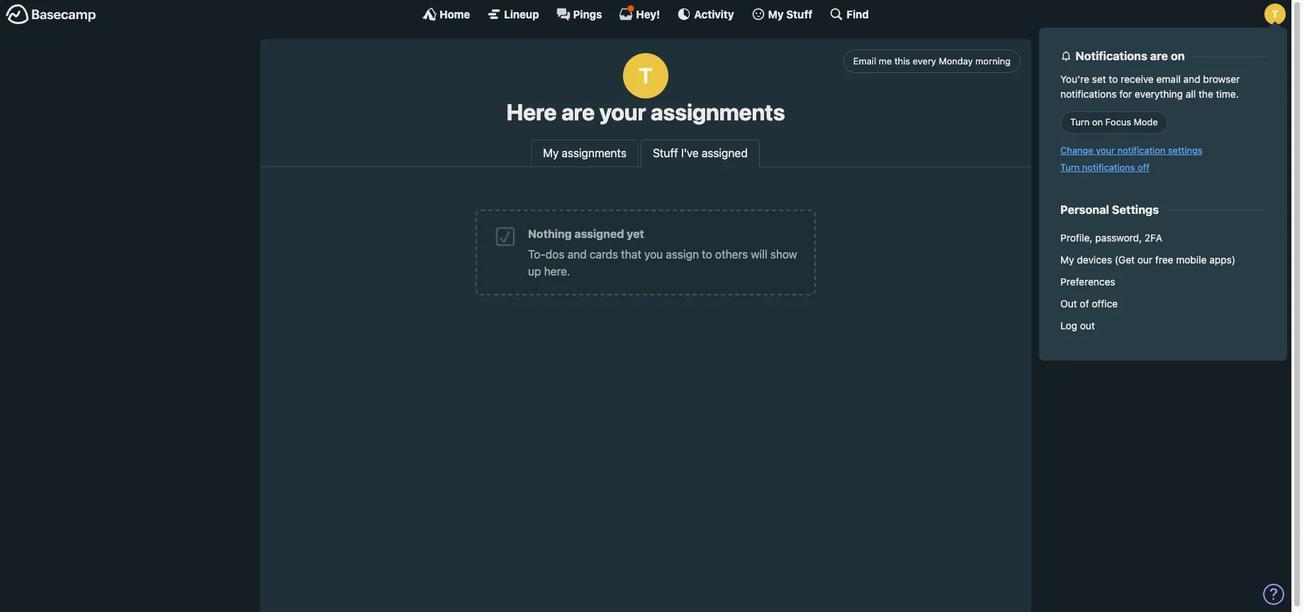 Task type: describe. For each thing, give the bounding box(es) containing it.
turn inside turn on focus mode button
[[1071, 117, 1090, 128]]

notification
[[1118, 145, 1166, 156]]

find button
[[830, 7, 869, 21]]

out of office
[[1061, 298, 1118, 310]]

change
[[1061, 145, 1094, 156]]

morning
[[976, 55, 1011, 66]]

you
[[645, 248, 663, 261]]

assignments inside my assignments link
[[562, 147, 627, 160]]

stuff inside dropdown button
[[787, 7, 813, 20]]

to-dos and cards that you assign to others will show up here.
[[528, 248, 798, 278]]

you're set to receive     email and browser notifications for     everything     all the time.
[[1061, 73, 1240, 100]]

0 vertical spatial on
[[1171, 49, 1185, 62]]

turn notifications off link
[[1061, 162, 1150, 173]]

cards
[[590, 248, 618, 261]]

yet
[[627, 228, 644, 240]]

my for my assignments
[[543, 147, 559, 160]]

log
[[1061, 320, 1078, 332]]

browser
[[1203, 73, 1240, 85]]

change your notification settings link
[[1061, 145, 1203, 156]]

password,
[[1096, 232, 1142, 244]]

receive
[[1121, 73, 1154, 85]]

find
[[847, 7, 869, 20]]

settings
[[1112, 203, 1159, 217]]

notifications are on
[[1076, 49, 1185, 62]]

email
[[1157, 73, 1181, 85]]

0 horizontal spatial stuff
[[653, 147, 678, 160]]

activity link
[[677, 7, 734, 21]]

out of office link
[[1054, 293, 1273, 315]]

apps)
[[1210, 254, 1236, 266]]

turn on focus mode button
[[1061, 111, 1168, 134]]

free
[[1156, 254, 1174, 266]]

my assignments
[[543, 147, 627, 160]]

me
[[879, 55, 892, 66]]

tara image
[[623, 53, 669, 99]]

2fa
[[1145, 232, 1163, 244]]

assign
[[666, 248, 699, 261]]

you're
[[1061, 73, 1090, 85]]

profile,
[[1061, 232, 1093, 244]]

(get
[[1115, 254, 1135, 266]]

stuff i've assigned
[[653, 147, 748, 160]]

devices
[[1077, 254, 1112, 266]]

notifications inside 'you're set to receive     email and browser notifications for     everything     all the time.'
[[1061, 88, 1117, 100]]

my stuff
[[768, 7, 813, 20]]

office
[[1092, 298, 1118, 310]]

mobile
[[1176, 254, 1207, 266]]

personal
[[1061, 203, 1110, 217]]

notifications
[[1076, 49, 1148, 62]]

lineup
[[504, 7, 539, 20]]

0 horizontal spatial assigned
[[575, 228, 624, 240]]

0 vertical spatial assigned
[[702, 147, 748, 160]]

pings button
[[556, 7, 602, 21]]

set
[[1092, 73, 1107, 85]]

to inside 'you're set to receive     email and browser notifications for     everything     all the time.'
[[1109, 73, 1118, 85]]

monday
[[939, 55, 973, 66]]

home link
[[423, 7, 470, 21]]

0 horizontal spatial your
[[599, 99, 646, 125]]

activity
[[694, 7, 734, 20]]

will
[[751, 248, 768, 261]]

hey!
[[636, 7, 660, 20]]

settings
[[1168, 145, 1203, 156]]

profile, password, 2fa
[[1061, 232, 1163, 244]]

home
[[440, 7, 470, 20]]

here
[[507, 99, 557, 125]]

are for your
[[561, 99, 595, 125]]

my for my stuff
[[768, 7, 784, 20]]



Task type: locate. For each thing, give the bounding box(es) containing it.
0 horizontal spatial assignments
[[562, 147, 627, 160]]

are for on
[[1150, 49, 1168, 62]]

stuff left i've
[[653, 147, 678, 160]]

1 horizontal spatial your
[[1096, 145, 1115, 156]]

our
[[1138, 254, 1153, 266]]

my inside dropdown button
[[768, 7, 784, 20]]

1 horizontal spatial assigned
[[702, 147, 748, 160]]

switch accounts image
[[6, 4, 96, 26]]

stuff
[[787, 7, 813, 20], [653, 147, 678, 160]]

preferences link
[[1054, 271, 1273, 293]]

out
[[1080, 320, 1095, 332]]

1 horizontal spatial stuff
[[787, 7, 813, 20]]

and inside to-dos and cards that you assign to others will show up here.
[[568, 248, 587, 261]]

every
[[913, 55, 937, 66]]

and right dos
[[568, 248, 587, 261]]

1 vertical spatial your
[[1096, 145, 1115, 156]]

and inside 'you're set to receive     email and browser notifications for     everything     all the time.'
[[1184, 73, 1201, 85]]

that
[[621, 248, 642, 261]]

and
[[1184, 73, 1201, 85], [568, 248, 587, 261]]

0 horizontal spatial and
[[568, 248, 587, 261]]

change your notification settings turn notifications off
[[1061, 145, 1203, 173]]

notifications inside change your notification settings turn notifications off
[[1083, 162, 1135, 173]]

1 horizontal spatial on
[[1171, 49, 1185, 62]]

turn down change
[[1061, 162, 1080, 173]]

to right set
[[1109, 73, 1118, 85]]

on left focus
[[1092, 117, 1103, 128]]

to
[[1109, 73, 1118, 85], [702, 248, 712, 261]]

here.
[[544, 265, 570, 278]]

preferences
[[1061, 276, 1116, 288]]

turn on focus mode
[[1071, 117, 1158, 128]]

notifications
[[1061, 88, 1117, 100], [1083, 162, 1135, 173]]

your inside change your notification settings turn notifications off
[[1096, 145, 1115, 156]]

everything
[[1135, 88, 1183, 100]]

0 vertical spatial my
[[768, 7, 784, 20]]

1 horizontal spatial assignments
[[651, 99, 785, 125]]

1 vertical spatial assigned
[[575, 228, 624, 240]]

assigned
[[702, 147, 748, 160], [575, 228, 624, 240]]

on inside button
[[1092, 117, 1103, 128]]

on
[[1171, 49, 1185, 62], [1092, 117, 1103, 128]]

to left others
[[702, 248, 712, 261]]

turn
[[1071, 117, 1090, 128], [1061, 162, 1080, 173]]

of
[[1080, 298, 1089, 310]]

0 vertical spatial stuff
[[787, 7, 813, 20]]

my assignments link
[[531, 140, 639, 167]]

hey! button
[[619, 5, 660, 21]]

my devices (get our free mobile apps)
[[1061, 254, 1236, 266]]

for
[[1120, 88, 1132, 100]]

my
[[768, 7, 784, 20], [543, 147, 559, 160], [1061, 254, 1075, 266]]

tara image
[[1265, 4, 1286, 25]]

log out link
[[1054, 315, 1273, 337]]

0 vertical spatial turn
[[1071, 117, 1090, 128]]

your
[[599, 99, 646, 125], [1096, 145, 1115, 156]]

0 vertical spatial to
[[1109, 73, 1118, 85]]

my stuff button
[[751, 7, 813, 21]]

on up email
[[1171, 49, 1185, 62]]

assignments down here are your assignments
[[562, 147, 627, 160]]

all
[[1186, 88, 1196, 100]]

my right activity
[[768, 7, 784, 20]]

to-
[[528, 248, 546, 261]]

log out
[[1061, 320, 1095, 332]]

assigned right i've
[[702, 147, 748, 160]]

assignments up stuff i've assigned
[[651, 99, 785, 125]]

out
[[1061, 298, 1077, 310]]

0 vertical spatial your
[[599, 99, 646, 125]]

email
[[854, 55, 877, 66]]

0 vertical spatial are
[[1150, 49, 1168, 62]]

0 vertical spatial assignments
[[651, 99, 785, 125]]

1 vertical spatial my
[[543, 147, 559, 160]]

1 vertical spatial notifications
[[1083, 162, 1135, 173]]

1 vertical spatial assignments
[[562, 147, 627, 160]]

0 vertical spatial notifications
[[1061, 88, 1117, 100]]

0 horizontal spatial my
[[543, 147, 559, 160]]

main element
[[0, 0, 1292, 361]]

1 horizontal spatial my
[[768, 7, 784, 20]]

0 horizontal spatial on
[[1092, 117, 1103, 128]]

off
[[1138, 162, 1150, 173]]

1 vertical spatial and
[[568, 248, 587, 261]]

profile, password, 2fa link
[[1054, 227, 1273, 249]]

dos
[[546, 248, 565, 261]]

show
[[771, 248, 798, 261]]

email me this every monday morning button
[[844, 50, 1021, 73]]

my down profile,
[[1061, 254, 1075, 266]]

email me this every monday morning
[[854, 55, 1011, 66]]

your up my assignments link
[[599, 99, 646, 125]]

and up all in the top right of the page
[[1184, 73, 1201, 85]]

notifications down set
[[1061, 88, 1117, 100]]

1 vertical spatial on
[[1092, 117, 1103, 128]]

others
[[715, 248, 748, 261]]

here are your assignments
[[507, 99, 785, 125]]

stuff i've assigned link
[[641, 140, 760, 168]]

time.
[[1216, 88, 1239, 100]]

are up my assignments link
[[561, 99, 595, 125]]

to inside to-dos and cards that you assign to others will show up here.
[[702, 248, 712, 261]]

the
[[1199, 88, 1214, 100]]

lineup link
[[487, 7, 539, 21]]

0 horizontal spatial are
[[561, 99, 595, 125]]

are
[[1150, 49, 1168, 62], [561, 99, 595, 125]]

1 vertical spatial turn
[[1061, 162, 1080, 173]]

stuff left find dropdown button
[[787, 7, 813, 20]]

nothing
[[528, 228, 572, 240]]

nothing assigned yet
[[528, 228, 644, 240]]

pings
[[573, 7, 602, 20]]

1 horizontal spatial are
[[1150, 49, 1168, 62]]

your up turn notifications off link
[[1096, 145, 1115, 156]]

assigned up "cards"
[[575, 228, 624, 240]]

this
[[895, 55, 910, 66]]

are up email
[[1150, 49, 1168, 62]]

0 vertical spatial and
[[1184, 73, 1201, 85]]

1 horizontal spatial to
[[1109, 73, 1118, 85]]

1 vertical spatial to
[[702, 248, 712, 261]]

1 vertical spatial are
[[561, 99, 595, 125]]

turn up change
[[1071, 117, 1090, 128]]

turn inside change your notification settings turn notifications off
[[1061, 162, 1080, 173]]

mode
[[1134, 117, 1158, 128]]

i've
[[681, 147, 699, 160]]

personal settings
[[1061, 203, 1159, 217]]

my down here at the left top of page
[[543, 147, 559, 160]]

notifications down change your notification settings link
[[1083, 162, 1135, 173]]

focus
[[1106, 117, 1132, 128]]

are inside main element
[[1150, 49, 1168, 62]]

up
[[528, 265, 541, 278]]

0 horizontal spatial to
[[702, 248, 712, 261]]

2 horizontal spatial my
[[1061, 254, 1075, 266]]

1 horizontal spatial and
[[1184, 73, 1201, 85]]

2 vertical spatial my
[[1061, 254, 1075, 266]]

1 vertical spatial stuff
[[653, 147, 678, 160]]



Task type: vqa. For each thing, say whether or not it's contained in the screenshot.
for
yes



